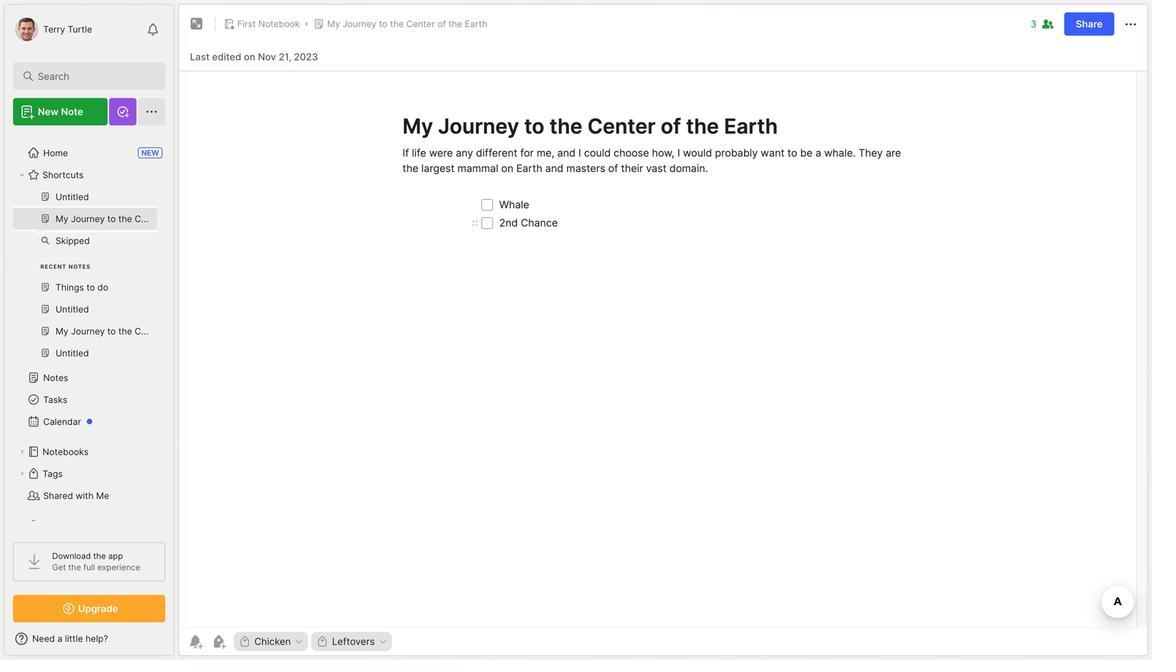 Task type: vqa. For each thing, say whether or not it's contained in the screenshot.
"your"
no



Task type: describe. For each thing, give the bounding box(es) containing it.
app
[[108, 551, 123, 561]]

need a little help?
[[32, 634, 108, 644]]

terry
[[43, 24, 65, 35]]

first notebook button
[[221, 14, 303, 34]]

the right 'to' on the top left of the page
[[390, 19, 404, 29]]

tags
[[43, 469, 63, 479]]

terry turtle
[[43, 24, 92, 35]]

help?
[[86, 634, 108, 644]]

Leftovers Tag actions field
[[375, 637, 388, 647]]

new note
[[38, 106, 83, 118]]

tasks
[[43, 394, 67, 405]]

last edited on nov 21, 2023
[[190, 51, 318, 63]]

note window element
[[178, 4, 1148, 660]]

shared with me
[[43, 490, 109, 501]]

edited
[[212, 51, 241, 63]]

More actions field
[[1123, 15, 1139, 33]]

click to collapse image
[[173, 635, 183, 651]]

none search field inside main element
[[38, 68, 147, 84]]

3
[[1031, 18, 1037, 30]]

chicken button
[[234, 632, 308, 651]]

home
[[43, 148, 68, 158]]

the up full
[[93, 551, 106, 561]]

notes inside "link"
[[43, 373, 68, 383]]

recent notes
[[40, 263, 91, 270]]

to
[[379, 19, 387, 29]]

a
[[57, 634, 62, 644]]

expand note image
[[189, 16, 205, 32]]

notebooks
[[43, 447, 89, 457]]

my journey to the center of the earth
[[327, 19, 487, 29]]

last
[[190, 51, 210, 63]]

shortcuts
[[43, 170, 84, 180]]

download the app get the full experience
[[52, 551, 140, 573]]

new
[[38, 106, 59, 118]]

tasks button
[[13, 389, 157, 411]]

tree inside main element
[[5, 134, 173, 545]]

center
[[406, 19, 435, 29]]

notes inside group
[[69, 263, 91, 270]]

calendar button
[[13, 411, 157, 433]]

add tag image
[[211, 634, 227, 650]]

little
[[65, 634, 83, 644]]

tags button
[[13, 463, 157, 485]]

2023
[[294, 51, 318, 63]]

expand notebooks image
[[18, 448, 26, 456]]

the down download
[[68, 563, 81, 573]]

Chicken Tag actions field
[[291, 637, 304, 647]]

me
[[96, 490, 109, 501]]

21,
[[279, 51, 291, 63]]

Note Editor text field
[[179, 71, 1147, 627]]

leftovers
[[332, 636, 375, 648]]



Task type: locate. For each thing, give the bounding box(es) containing it.
share
[[1076, 18, 1103, 30]]

earth
[[465, 19, 487, 29]]

notebooks link
[[13, 441, 157, 463]]

expand tags image
[[18, 470, 26, 478]]

main element
[[0, 0, 178, 660]]

shared with me link
[[13, 485, 157, 507]]

with
[[76, 490, 94, 501]]

recent
[[40, 263, 67, 270]]

turtle
[[68, 24, 92, 35]]

upgrade
[[78, 603, 118, 615]]

more actions image
[[1123, 16, 1139, 33]]

notes right "recent"
[[69, 263, 91, 270]]

Account field
[[13, 16, 92, 43]]

download
[[52, 551, 91, 561]]

shared
[[43, 490, 73, 501]]

experience
[[97, 563, 140, 573]]

new
[[141, 148, 159, 157]]

get
[[52, 563, 66, 573]]

full
[[83, 563, 95, 573]]

first
[[237, 19, 256, 29]]

Search text field
[[38, 70, 147, 83]]

my
[[327, 19, 340, 29]]

add a reminder image
[[187, 634, 204, 650]]

0 vertical spatial notes
[[69, 263, 91, 270]]

on
[[244, 51, 255, 63]]

nov
[[258, 51, 276, 63]]

1 horizontal spatial notes
[[69, 263, 91, 270]]

share button
[[1064, 12, 1114, 36]]

notebook
[[258, 19, 300, 29]]

leftovers button
[[311, 632, 392, 651]]

notes link
[[13, 367, 157, 389]]

first notebook
[[237, 19, 300, 29]]

recent notes group
[[13, 186, 157, 372]]

WHAT'S NEW field
[[5, 628, 173, 650]]

upgrade button
[[13, 595, 165, 623]]

chicken
[[254, 636, 291, 648]]

my journey to the center of the earth button
[[311, 14, 490, 34]]

None search field
[[38, 68, 147, 84]]

the
[[390, 19, 404, 29], [448, 19, 462, 29], [93, 551, 106, 561], [68, 563, 81, 573]]

1 vertical spatial notes
[[43, 373, 68, 383]]

3 button
[[1031, 16, 1056, 32]]

note
[[61, 106, 83, 118]]

notes up tasks
[[43, 373, 68, 383]]

need
[[32, 634, 55, 644]]

journey
[[343, 19, 376, 29]]

tree containing home
[[5, 134, 173, 545]]

the right the 'of'
[[448, 19, 462, 29]]

calendar
[[43, 416, 81, 427]]

shortcuts button
[[13, 164, 157, 186]]

tree
[[5, 134, 173, 545]]

0 horizontal spatial notes
[[43, 373, 68, 383]]

of
[[437, 19, 446, 29]]

notes
[[69, 263, 91, 270], [43, 373, 68, 383]]



